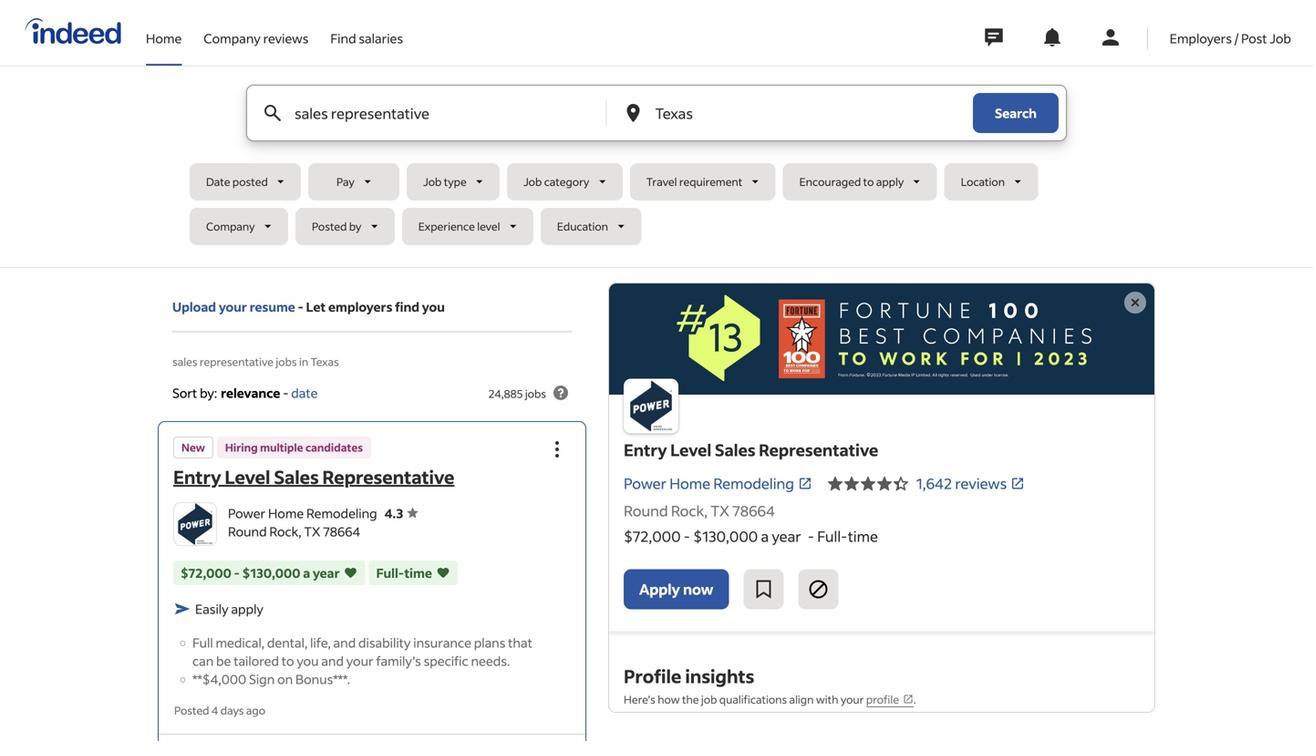 Task type: locate. For each thing, give the bounding box(es) containing it.
sort
[[172, 385, 197, 401]]

$72,000 up easily
[[181, 565, 232, 581]]

$130,000 up the easily apply
[[242, 565, 301, 581]]

full- right matches your preference image
[[376, 565, 405, 581]]

apply now button
[[624, 570, 729, 610]]

job inside popup button
[[524, 175, 542, 189]]

apply up medical,
[[231, 601, 264, 618]]

0 horizontal spatial time
[[405, 565, 432, 581]]

full medical, dental, life, and disability insurance plans that can be tailored to you and your family's specific needs. **$4,000 sign on bonus***.
[[193, 635, 533, 688]]

0 horizontal spatial round
[[228, 524, 267, 540]]

1 vertical spatial power home remodeling
[[228, 505, 377, 522]]

entry level sales representative down hiring multiple candidates
[[173, 465, 455, 489]]

in
[[299, 355, 309, 369]]

year up save this job image
[[772, 527, 802, 546]]

1 vertical spatial entry
[[173, 465, 221, 489]]

1 vertical spatial reviews
[[956, 474, 1007, 493]]

1 horizontal spatial year
[[772, 527, 802, 546]]

0 vertical spatial a
[[761, 527, 769, 546]]

1 horizontal spatial sales
[[715, 440, 756, 461]]

$72,000 for $72,000 - $130,000 a year - full-time
[[624, 527, 681, 546]]

0 horizontal spatial remodeling
[[307, 505, 377, 522]]

job actions for entry level sales representative is collapsed image
[[546, 439, 568, 461]]

1 vertical spatial you
[[297, 653, 319, 670]]

apply
[[877, 175, 904, 189], [231, 601, 264, 618]]

your inside full medical, dental, life, and disability insurance plans that can be tailored to you and your family's specific needs. **$4,000 sign on bonus***.
[[347, 653, 374, 670]]

search button
[[973, 93, 1059, 133]]

year
[[772, 527, 802, 546], [313, 565, 340, 581]]

sales down hiring multiple candidates
[[274, 465, 319, 489]]

pay button
[[309, 163, 400, 201]]

1 vertical spatial jobs
[[525, 387, 546, 401]]

4.3 out of five stars rating image
[[385, 505, 418, 522]]

requirement
[[680, 175, 743, 189]]

your right upload
[[219, 299, 247, 315]]

1 horizontal spatial home
[[268, 505, 304, 522]]

the
[[682, 693, 699, 707]]

job left type
[[423, 175, 442, 189]]

representative up 4.3 out of 5 stars image
[[759, 440, 879, 461]]

and right life,
[[334, 635, 356, 651]]

posted left the 4
[[174, 704, 209, 718]]

travel requirement button
[[630, 163, 776, 201]]

days
[[221, 704, 244, 718]]

0 vertical spatial full-
[[818, 527, 848, 546]]

78664 up matches your preference image
[[323, 524, 361, 540]]

-
[[298, 299, 304, 315], [283, 385, 289, 401], [684, 527, 691, 546], [808, 527, 815, 546], [234, 565, 240, 581]]

a left matches your preference image
[[303, 565, 310, 581]]

employers
[[1170, 30, 1233, 47]]

round rock, tx 78664 down power home remodeling link
[[624, 502, 775, 521]]

a up save this job image
[[761, 527, 769, 546]]

notifications unread count 0 image
[[1042, 26, 1064, 48]]

.
[[914, 693, 917, 707]]

messages unread count 0 image
[[982, 19, 1006, 56]]

0 horizontal spatial you
[[297, 653, 319, 670]]

family's
[[376, 653, 421, 670]]

hiring
[[225, 441, 258, 455]]

1 vertical spatial round rock, tx 78664
[[228, 524, 361, 540]]

hiring multiple candidates
[[225, 441, 363, 455]]

date
[[291, 385, 318, 401]]

encouraged to apply button
[[783, 163, 938, 201]]

2 horizontal spatial home
[[670, 474, 711, 493]]

job for job type
[[423, 175, 442, 189]]

posted by
[[312, 219, 362, 234]]

$72,000 up apply
[[624, 527, 681, 546]]

home inside power home remodeling link
[[670, 474, 711, 493]]

jobs left in
[[276, 355, 297, 369]]

1 horizontal spatial $72,000
[[624, 527, 681, 546]]

entry level sales representative
[[624, 440, 879, 461], [173, 465, 455, 489]]

entry level sales representative up power home remodeling link
[[624, 440, 879, 461]]

full- up not interested 'image'
[[818, 527, 848, 546]]

apply
[[640, 580, 680, 599]]

job right post
[[1270, 30, 1292, 47]]

0 vertical spatial round rock, tx 78664
[[624, 502, 775, 521]]

posted left by
[[312, 219, 347, 234]]

education
[[557, 219, 609, 234]]

sign
[[249, 671, 275, 688]]

0 vertical spatial and
[[334, 635, 356, 651]]

employers / post job
[[1170, 30, 1292, 47]]

level up power home remodeling link
[[671, 440, 712, 461]]

1 horizontal spatial remodeling
[[714, 474, 795, 493]]

power home remodeling logo image
[[609, 284, 1155, 395], [624, 379, 679, 434]]

power
[[624, 474, 667, 493], [228, 505, 266, 522]]

posted inside dropdown button
[[312, 219, 347, 234]]

1 vertical spatial apply
[[231, 601, 264, 618]]

job category button
[[507, 163, 623, 201]]

1 vertical spatial round
[[228, 524, 267, 540]]

2 horizontal spatial your
[[841, 693, 864, 707]]

0 vertical spatial apply
[[877, 175, 904, 189]]

0 horizontal spatial power home remodeling
[[228, 505, 377, 522]]

0 horizontal spatial representative
[[323, 465, 455, 489]]

$130,000
[[694, 527, 758, 546], [242, 565, 301, 581]]

4.3 out of 5 stars image
[[828, 473, 910, 495]]

posted by button
[[296, 208, 395, 245]]

rock,
[[671, 502, 708, 521], [269, 524, 302, 540]]

upload your resume link
[[172, 297, 295, 317]]

company reviews
[[204, 30, 309, 47]]

job
[[1270, 30, 1292, 47], [423, 175, 442, 189], [524, 175, 542, 189]]

0 horizontal spatial entry
[[173, 465, 221, 489]]

0 horizontal spatial a
[[303, 565, 310, 581]]

None search field
[[190, 85, 1124, 253]]

posted for posted by
[[312, 219, 347, 234]]

0 horizontal spatial rock,
[[269, 524, 302, 540]]

0 vertical spatial entry
[[624, 440, 667, 461]]

2 vertical spatial your
[[841, 693, 864, 707]]

1 horizontal spatial round rock, tx 78664
[[624, 502, 775, 521]]

rock, down power home remodeling link
[[671, 502, 708, 521]]

0 horizontal spatial your
[[219, 299, 247, 315]]

category
[[544, 175, 590, 189]]

0 vertical spatial power home remodeling
[[624, 474, 795, 493]]

entry up power home remodeling link
[[624, 440, 667, 461]]

0 vertical spatial level
[[671, 440, 712, 461]]

upload
[[172, 299, 216, 315]]

remodeling up $72,000 - $130,000 a year - full-time
[[714, 474, 795, 493]]

apply right encouraged at the top
[[877, 175, 904, 189]]

1 vertical spatial remodeling
[[307, 505, 377, 522]]

1 horizontal spatial full-
[[818, 527, 848, 546]]

round up the $72,000 - $130,000 a year
[[228, 524, 267, 540]]

company inside "popup button"
[[206, 219, 255, 234]]

0 horizontal spatial 78664
[[323, 524, 361, 540]]

0 horizontal spatial job
[[423, 175, 442, 189]]

company down the date posted
[[206, 219, 255, 234]]

needs.
[[471, 653, 510, 670]]

0 vertical spatial time
[[848, 527, 879, 546]]

0 vertical spatial you
[[422, 299, 445, 315]]

company for company reviews
[[204, 30, 261, 47]]

1 horizontal spatial your
[[347, 653, 374, 670]]

$130,000 for $72,000 - $130,000 a year - full-time
[[694, 527, 758, 546]]

job
[[702, 693, 717, 707]]

sort by: relevance - date
[[172, 385, 318, 401]]

0 vertical spatial $72,000
[[624, 527, 681, 546]]

1 horizontal spatial a
[[761, 527, 769, 546]]

a for $72,000 - $130,000 a year
[[303, 565, 310, 581]]

remodeling inside power home remodeling link
[[714, 474, 795, 493]]

be
[[216, 653, 231, 670]]

power home remodeling down entry level sales representative button on the bottom of page
[[228, 505, 377, 522]]

your
[[219, 299, 247, 315], [347, 653, 374, 670], [841, 693, 864, 707]]

remodeling down entry level sales representative button on the bottom of page
[[307, 505, 377, 522]]

save this job image
[[753, 579, 775, 601]]

0 vertical spatial tx
[[711, 502, 730, 521]]

search
[[995, 105, 1037, 121]]

date posted
[[206, 175, 268, 189]]

location button
[[945, 163, 1039, 201]]

1 vertical spatial year
[[313, 565, 340, 581]]

0 vertical spatial year
[[772, 527, 802, 546]]

1 vertical spatial a
[[303, 565, 310, 581]]

tx down entry level sales representative button on the bottom of page
[[304, 524, 321, 540]]

travel requirement
[[647, 175, 743, 189]]

matches your preference image
[[344, 564, 358, 582]]

0 horizontal spatial $130,000
[[242, 565, 301, 581]]

here's
[[624, 693, 656, 707]]

0 vertical spatial remodeling
[[714, 474, 795, 493]]

0 horizontal spatial power
[[228, 505, 266, 522]]

posted for posted 4 days ago
[[174, 704, 209, 718]]

$130,000 down power home remodeling link
[[694, 527, 758, 546]]

type
[[444, 175, 467, 189]]

tx down power home remodeling link
[[711, 502, 730, 521]]

0 vertical spatial rock,
[[671, 502, 708, 521]]

1 horizontal spatial apply
[[877, 175, 904, 189]]

dental,
[[267, 635, 308, 651]]

0 vertical spatial posted
[[312, 219, 347, 234]]

1 vertical spatial tx
[[304, 524, 321, 540]]

0 vertical spatial to
[[864, 175, 874, 189]]

year for $72,000 - $130,000 a year
[[313, 565, 340, 581]]

your down disability
[[347, 653, 374, 670]]

to inside full medical, dental, life, and disability insurance plans that can be tailored to you and your family's specific needs. **$4,000 sign on bonus***.
[[282, 653, 294, 670]]

1 horizontal spatial entry level sales representative
[[624, 440, 879, 461]]

to
[[864, 175, 874, 189], [282, 653, 294, 670]]

1 horizontal spatial round
[[624, 502, 668, 521]]

sales up power home remodeling link
[[715, 440, 756, 461]]

you
[[422, 299, 445, 315], [297, 653, 319, 670]]

company
[[204, 30, 261, 47], [206, 219, 255, 234]]

and up bonus***.
[[321, 653, 344, 670]]

align
[[790, 693, 814, 707]]

your right with
[[841, 693, 864, 707]]

job inside dropdown button
[[423, 175, 442, 189]]

relevance
[[221, 385, 280, 401]]

representative up 4.3
[[323, 465, 455, 489]]

level
[[671, 440, 712, 461], [225, 465, 270, 489]]

representative
[[200, 355, 274, 369]]

profile
[[624, 665, 682, 688]]

jobs left help icon
[[525, 387, 546, 401]]

not interested image
[[808, 579, 830, 601]]

1 horizontal spatial you
[[422, 299, 445, 315]]

0 horizontal spatial level
[[225, 465, 270, 489]]

insurance
[[414, 635, 472, 651]]

time down 4.3 out of 5 stars image
[[848, 527, 879, 546]]

level down 'hiring' on the left bottom of page
[[225, 465, 270, 489]]

travel
[[647, 175, 677, 189]]

1 horizontal spatial job
[[524, 175, 542, 189]]

round down power home remodeling link
[[624, 502, 668, 521]]

and
[[334, 635, 356, 651], [321, 653, 344, 670]]

company right home link
[[204, 30, 261, 47]]

you right find
[[422, 299, 445, 315]]

0 horizontal spatial posted
[[174, 704, 209, 718]]

date posted button
[[190, 163, 301, 201]]

1 vertical spatial posted
[[174, 704, 209, 718]]

0 horizontal spatial entry level sales representative
[[173, 465, 455, 489]]

0 horizontal spatial year
[[313, 565, 340, 581]]

account image
[[1100, 26, 1122, 48]]

to right encouraged at the top
[[864, 175, 874, 189]]

1 vertical spatial home
[[670, 474, 711, 493]]

0 vertical spatial reviews
[[263, 30, 309, 47]]

1 vertical spatial company
[[206, 219, 255, 234]]

by:
[[200, 385, 217, 401]]

home link
[[146, 0, 182, 62]]

entry
[[624, 440, 667, 461], [173, 465, 221, 489]]

full-
[[818, 527, 848, 546], [376, 565, 405, 581]]

1 horizontal spatial 78664
[[733, 502, 775, 521]]

company reviews link
[[204, 0, 309, 62]]

0 horizontal spatial sales
[[274, 465, 319, 489]]

round rock, tx 78664 up the $72,000 - $130,000 a year
[[228, 524, 361, 540]]

multiple
[[260, 441, 303, 455]]

company logo image
[[174, 503, 216, 545]]

- up the easily apply
[[234, 565, 240, 581]]

1 vertical spatial 78664
[[323, 524, 361, 540]]

1 horizontal spatial power home remodeling
[[624, 474, 795, 493]]

24,885 jobs
[[489, 387, 546, 401]]

0 vertical spatial company
[[204, 30, 261, 47]]

sales
[[715, 440, 756, 461], [274, 465, 319, 489]]

0 vertical spatial sales
[[715, 440, 756, 461]]

entry level sales representative button
[[173, 465, 455, 489]]

1 vertical spatial rock,
[[269, 524, 302, 540]]

78664 up $72,000 - $130,000 a year - full-time
[[733, 502, 775, 521]]

here's how the job qualifications align with your
[[624, 693, 867, 707]]

time left matches your preference icon
[[405, 565, 432, 581]]

0 horizontal spatial $72,000
[[181, 565, 232, 581]]

reviews left "find"
[[263, 30, 309, 47]]

company for company
[[206, 219, 255, 234]]

rock, up the $72,000 - $130,000 a year
[[269, 524, 302, 540]]

0 vertical spatial 78664
[[733, 502, 775, 521]]

job left the category
[[524, 175, 542, 189]]

to down dental,
[[282, 653, 294, 670]]

1 vertical spatial $72,000
[[181, 565, 232, 581]]

a
[[761, 527, 769, 546], [303, 565, 310, 581]]

company button
[[190, 208, 288, 245]]

can
[[193, 653, 214, 670]]

power home remodeling up $72,000 - $130,000 a year - full-time
[[624, 474, 795, 493]]

1 vertical spatial your
[[347, 653, 374, 670]]

1 horizontal spatial jobs
[[525, 387, 546, 401]]

you down life,
[[297, 653, 319, 670]]

entry down new
[[173, 465, 221, 489]]

year left matches your preference image
[[313, 565, 340, 581]]

1 horizontal spatial reviews
[[956, 474, 1007, 493]]

tailored
[[234, 653, 279, 670]]

0 horizontal spatial jobs
[[276, 355, 297, 369]]

1 vertical spatial and
[[321, 653, 344, 670]]

1 vertical spatial to
[[282, 653, 294, 670]]

posted
[[312, 219, 347, 234], [174, 704, 209, 718]]

1 horizontal spatial entry
[[624, 440, 667, 461]]

1 vertical spatial time
[[405, 565, 432, 581]]

reviews right 1,642
[[956, 474, 1007, 493]]



Task type: describe. For each thing, give the bounding box(es) containing it.
1,642
[[917, 474, 953, 493]]

encouraged
[[800, 175, 862, 189]]

0 vertical spatial round
[[624, 502, 668, 521]]

with
[[816, 693, 839, 707]]

1,642 reviews
[[917, 474, 1007, 493]]

posted
[[233, 175, 268, 189]]

0 horizontal spatial home
[[146, 30, 182, 47]]

sales
[[172, 355, 198, 369]]

$130,000 for $72,000 - $130,000 a year
[[242, 565, 301, 581]]

find salaries
[[331, 30, 403, 47]]

year for $72,000 - $130,000 a year - full-time
[[772, 527, 802, 546]]

a for $72,000 - $130,000 a year - full-time
[[761, 527, 769, 546]]

find salaries link
[[331, 0, 403, 62]]

that
[[508, 635, 533, 651]]

job category
[[524, 175, 590, 189]]

salaries
[[359, 30, 403, 47]]

1 vertical spatial full-
[[376, 565, 405, 581]]

reviews for company reviews
[[263, 30, 309, 47]]

employers / post job link
[[1170, 0, 1292, 62]]

easily
[[195, 601, 229, 618]]

full
[[193, 635, 213, 651]]

how
[[658, 693, 680, 707]]

/
[[1235, 30, 1239, 47]]

job type button
[[407, 163, 500, 201]]

help icon image
[[550, 382, 572, 404]]

on
[[277, 671, 293, 688]]

$72,000 for $72,000 - $130,000 a year
[[181, 565, 232, 581]]

easily apply
[[195, 601, 264, 618]]

find
[[395, 299, 420, 315]]

- left let
[[298, 299, 304, 315]]

Edit location text field
[[652, 86, 937, 141]]

profile
[[867, 693, 900, 707]]

job for job category
[[524, 175, 542, 189]]

sales representative jobs in texas
[[172, 355, 339, 369]]

experience level button
[[402, 208, 534, 245]]

insights
[[685, 665, 755, 688]]

1 vertical spatial sales
[[274, 465, 319, 489]]

matches your preference image
[[436, 564, 451, 582]]

search: Job title, keywords, or company text field
[[291, 86, 576, 141]]

post
[[1242, 30, 1268, 47]]

1 vertical spatial representative
[[323, 465, 455, 489]]

ago
[[246, 704, 266, 718]]

by
[[349, 219, 362, 234]]

date link
[[291, 385, 318, 401]]

power home remodeling link
[[624, 473, 813, 495]]

close job details image
[[1125, 292, 1147, 314]]

1 horizontal spatial level
[[671, 440, 712, 461]]

0 vertical spatial entry level sales representative
[[624, 440, 879, 461]]

apply inside dropdown button
[[877, 175, 904, 189]]

0 horizontal spatial round rock, tx 78664
[[228, 524, 361, 540]]

you inside full medical, dental, life, and disability insurance plans that can be tailored to you and your family's specific needs. **$4,000 sign on bonus***.
[[297, 653, 319, 670]]

- up the apply now
[[684, 527, 691, 546]]

employers
[[328, 299, 393, 315]]

level
[[477, 219, 500, 234]]

1 horizontal spatial rock,
[[671, 502, 708, 521]]

1 horizontal spatial representative
[[759, 440, 879, 461]]

plans
[[474, 635, 506, 651]]

1 vertical spatial power
[[228, 505, 266, 522]]

- up not interested 'image'
[[808, 527, 815, 546]]

1 horizontal spatial power
[[624, 474, 667, 493]]

$72,000 - $130,000 a year - full-time
[[624, 527, 879, 546]]

0 vertical spatial jobs
[[276, 355, 297, 369]]

medical,
[[216, 635, 265, 651]]

bonus***.
[[296, 671, 350, 688]]

disability
[[359, 635, 411, 651]]

life,
[[310, 635, 331, 651]]

0 horizontal spatial tx
[[304, 524, 321, 540]]

let
[[306, 299, 326, 315]]

**$4,000
[[193, 671, 247, 688]]

none search field containing search
[[190, 85, 1124, 253]]

full-time
[[376, 565, 432, 581]]

4
[[212, 704, 218, 718]]

experience
[[419, 219, 475, 234]]

experience level
[[419, 219, 500, 234]]

qualifications
[[720, 693, 788, 707]]

0 vertical spatial your
[[219, 299, 247, 315]]

1 horizontal spatial tx
[[711, 502, 730, 521]]

2 horizontal spatial job
[[1270, 30, 1292, 47]]

encouraged to apply
[[800, 175, 904, 189]]

to inside dropdown button
[[864, 175, 874, 189]]

now
[[683, 580, 714, 599]]

4.3
[[385, 505, 404, 522]]

apply now
[[640, 580, 714, 599]]

2 vertical spatial home
[[268, 505, 304, 522]]

24,885
[[489, 387, 523, 401]]

pay
[[337, 175, 355, 189]]

location
[[961, 175, 1005, 189]]

specific
[[424, 653, 469, 670]]

reviews for 1,642 reviews
[[956, 474, 1007, 493]]

1 horizontal spatial time
[[848, 527, 879, 546]]

job type
[[423, 175, 467, 189]]

profile insights
[[624, 665, 755, 688]]

resume
[[250, 299, 295, 315]]

texas
[[311, 355, 339, 369]]

upload your resume - let employers find you
[[172, 299, 445, 315]]

date
[[206, 175, 230, 189]]

0 horizontal spatial apply
[[231, 601, 264, 618]]

- left 'date' "link"
[[283, 385, 289, 401]]

1 vertical spatial level
[[225, 465, 270, 489]]



Task type: vqa. For each thing, say whether or not it's contained in the screenshot.
New
yes



